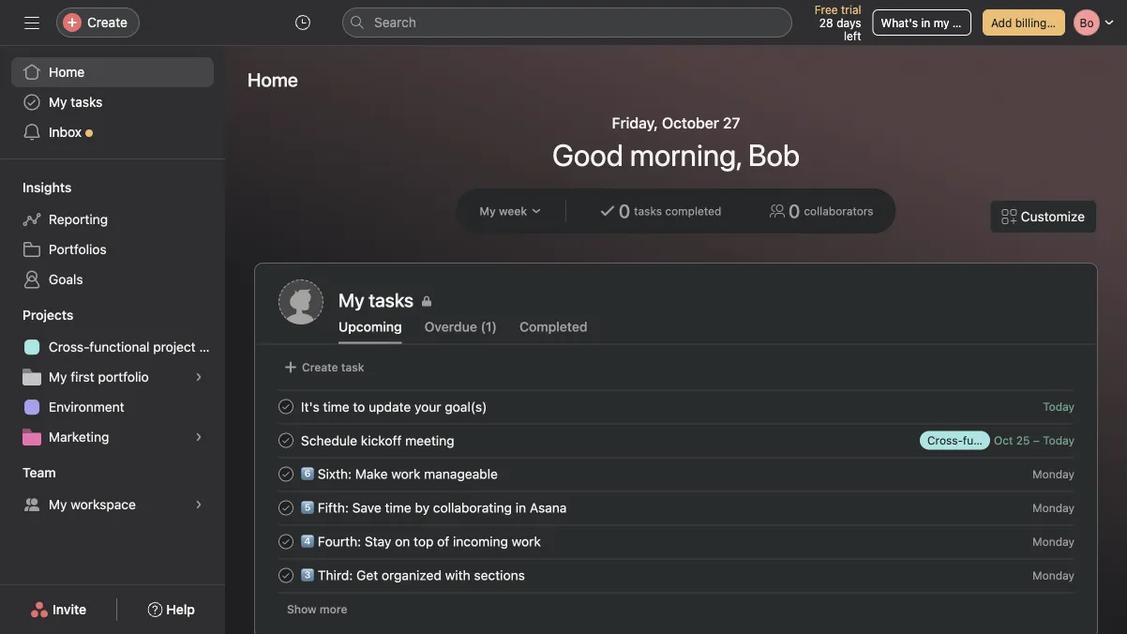 Task type: describe. For each thing, give the bounding box(es) containing it.
(1)
[[481, 319, 497, 335]]

what's in my trial? button
[[873, 9, 979, 36]]

more
[[320, 603, 348, 616]]

completed checkbox for 5️⃣
[[275, 497, 297, 519]]

create button
[[56, 8, 140, 38]]

it's
[[301, 399, 320, 415]]

history image
[[296, 15, 311, 30]]

tasks completed
[[635, 205, 722, 218]]

free
[[815, 3, 839, 16]]

my for my first portfolio
[[49, 369, 67, 385]]

monday for collaborating
[[1033, 502, 1075, 515]]

third:
[[318, 568, 353, 583]]

0 vertical spatial time
[[323, 399, 350, 415]]

completed
[[666, 205, 722, 218]]

monday button for sections
[[1033, 569, 1075, 582]]

1 vertical spatial tasks
[[635, 205, 663, 218]]

sections
[[474, 568, 525, 583]]

0 for tasks completed
[[619, 200, 631, 222]]

plan
[[199, 339, 225, 355]]

show
[[287, 603, 317, 616]]

update
[[369, 399, 411, 415]]

stay
[[365, 534, 392, 549]]

today button
[[1044, 400, 1075, 413]]

completed image for 5️⃣
[[275, 497, 297, 519]]

your
[[415, 399, 442, 415]]

what's
[[882, 16, 919, 29]]

inbox link
[[11, 117, 214, 147]]

oct
[[995, 434, 1014, 447]]

collaborators
[[805, 205, 874, 218]]

3️⃣
[[301, 568, 314, 583]]

by
[[415, 500, 430, 515]]

friday, october 27 good morning, bob
[[553, 114, 801, 173]]

oct 25 – today
[[995, 434, 1075, 447]]

completed checkbox for schedule
[[275, 429, 297, 452]]

overdue
[[425, 319, 478, 335]]

functional
[[89, 339, 150, 355]]

show more button
[[279, 596, 356, 623]]

make
[[356, 466, 388, 482]]

friday,
[[612, 114, 659, 132]]

6️⃣
[[301, 466, 314, 482]]

1 today from the top
[[1044, 400, 1075, 413]]

marketing link
[[11, 422, 214, 452]]

insights
[[23, 180, 72, 195]]

environment
[[49, 399, 124, 415]]

portfolios
[[49, 242, 107, 257]]

to
[[353, 399, 365, 415]]

what's in my trial?
[[882, 16, 979, 29]]

projects
[[23, 307, 74, 323]]

overdue (1)
[[425, 319, 497, 335]]

help button
[[135, 593, 207, 627]]

completed
[[520, 319, 588, 335]]

add billing info
[[992, 16, 1071, 29]]

my tasks
[[339, 289, 414, 311]]

0 vertical spatial work
[[392, 466, 421, 482]]

completed checkbox for 4️⃣
[[275, 531, 297, 553]]

my tasks link
[[339, 287, 1074, 314]]

my for my workspace
[[49, 497, 67, 512]]

task
[[341, 361, 365, 374]]

insights button
[[0, 178, 72, 197]]

billing
[[1016, 16, 1048, 29]]

show more
[[287, 603, 348, 616]]

upcoming
[[339, 319, 402, 335]]

on
[[395, 534, 410, 549]]

0 for collaborators
[[789, 200, 801, 222]]

6️⃣ sixth: make work manageable
[[301, 466, 498, 482]]

see details, my first portfolio image
[[193, 372, 205, 383]]

team
[[23, 465, 56, 480]]

create task
[[302, 361, 365, 374]]

save
[[353, 500, 382, 515]]

28
[[820, 16, 834, 29]]

with
[[445, 568, 471, 583]]

completed image for it's
[[275, 396, 297, 418]]

customize button
[[991, 200, 1098, 234]]

1 horizontal spatial work
[[512, 534, 541, 549]]

global element
[[0, 46, 225, 159]]

my first portfolio link
[[11, 362, 214, 392]]

days
[[837, 16, 862, 29]]

1 horizontal spatial time
[[385, 500, 412, 515]]

goals
[[49, 272, 83, 287]]

4️⃣
[[301, 534, 314, 549]]

bob
[[749, 137, 801, 173]]

trial
[[842, 3, 862, 16]]

overdue (1) button
[[425, 319, 497, 344]]

get
[[357, 568, 378, 583]]

it's time to update your goal(s)
[[301, 399, 487, 415]]

team button
[[0, 464, 56, 482]]

1 horizontal spatial home
[[248, 69, 298, 91]]

sixth:
[[318, 466, 352, 482]]

week
[[499, 205, 528, 218]]

top
[[414, 534, 434, 549]]

completed image for 3️⃣
[[275, 564, 297, 587]]

projects button
[[0, 306, 74, 325]]

create task button
[[279, 354, 369, 381]]

reporting link
[[11, 205, 214, 235]]

home inside the global element
[[49, 64, 85, 80]]



Task type: vqa. For each thing, say whether or not it's contained in the screenshot.
PERIOD to the left
no



Task type: locate. For each thing, give the bounding box(es) containing it.
inbox
[[49, 124, 82, 140]]

completed checkbox left the schedule
[[275, 429, 297, 452]]

in
[[922, 16, 931, 29], [516, 500, 527, 515]]

completed checkbox left 4️⃣
[[275, 531, 297, 553]]

Completed checkbox
[[275, 396, 297, 418], [275, 497, 297, 519], [275, 531, 297, 553]]

2 completed image from the top
[[275, 463, 297, 486]]

home link
[[11, 57, 214, 87]]

3️⃣ third: get organized with sections
[[301, 568, 525, 583]]

completed checkbox for 6️⃣
[[275, 463, 297, 486]]

morning,
[[630, 137, 742, 173]]

27
[[723, 114, 741, 132]]

completed image for 6️⃣
[[275, 463, 297, 486]]

1 vertical spatial completed checkbox
[[275, 463, 297, 486]]

completed image left "3️⃣"
[[275, 564, 297, 587]]

good
[[553, 137, 624, 173]]

marketing
[[49, 429, 109, 445]]

completed image left 5️⃣
[[275, 497, 297, 519]]

hide sidebar image
[[24, 15, 39, 30]]

project
[[153, 339, 196, 355]]

2 monday button from the top
[[1033, 502, 1075, 515]]

teams element
[[0, 456, 225, 524]]

cross-functional project plan link
[[11, 332, 225, 362]]

0 vertical spatial today
[[1044, 400, 1075, 413]]

1 horizontal spatial create
[[302, 361, 338, 374]]

my first portfolio
[[49, 369, 149, 385]]

completed image
[[275, 396, 297, 418], [275, 463, 297, 486], [275, 531, 297, 553]]

create
[[87, 15, 128, 30], [302, 361, 338, 374]]

3 monday from the top
[[1033, 535, 1075, 549]]

completed image left the schedule
[[275, 429, 297, 452]]

goals link
[[11, 265, 214, 295]]

add billing info button
[[983, 9, 1071, 36]]

1 monday button from the top
[[1033, 468, 1075, 481]]

create inside dropdown button
[[87, 15, 128, 30]]

3 completed image from the top
[[275, 531, 297, 553]]

home up my tasks
[[49, 64, 85, 80]]

0 vertical spatial completed checkbox
[[275, 429, 297, 452]]

completed image for 4️⃣
[[275, 531, 297, 553]]

search
[[374, 15, 417, 30]]

2 completed checkbox from the top
[[275, 463, 297, 486]]

0 vertical spatial in
[[922, 16, 931, 29]]

5️⃣ fifth: save time by collaborating in asana
[[301, 500, 567, 515]]

work right make
[[392, 466, 421, 482]]

my left first
[[49, 369, 67, 385]]

1 0 from the left
[[619, 200, 631, 222]]

my inside my tasks link
[[49, 94, 67, 110]]

0 vertical spatial completed image
[[275, 396, 297, 418]]

completed checkbox for it's
[[275, 396, 297, 418]]

in left asana
[[516, 500, 527, 515]]

0 horizontal spatial in
[[516, 500, 527, 515]]

time left by
[[385, 500, 412, 515]]

my down 'team'
[[49, 497, 67, 512]]

0 left tasks completed at the right
[[619, 200, 631, 222]]

completed image left it's
[[275, 396, 297, 418]]

2 completed image from the top
[[275, 497, 297, 519]]

asana
[[530, 500, 567, 515]]

search list box
[[343, 8, 793, 38]]

my inside my week dropdown button
[[480, 205, 496, 218]]

reporting
[[49, 212, 108, 227]]

create up home link
[[87, 15, 128, 30]]

goal(s)
[[445, 399, 487, 415]]

my up "inbox"
[[49, 94, 67, 110]]

0 horizontal spatial 0
[[619, 200, 631, 222]]

1 completed checkbox from the top
[[275, 396, 297, 418]]

see details, marketing image
[[193, 432, 205, 443]]

monday for sections
[[1033, 569, 1075, 582]]

3 monday button from the top
[[1033, 535, 1075, 549]]

my workspace link
[[11, 490, 214, 520]]

–
[[1034, 434, 1041, 447]]

3 completed checkbox from the top
[[275, 531, 297, 553]]

completed image left 4️⃣
[[275, 531, 297, 553]]

monday button
[[1033, 468, 1075, 481], [1033, 502, 1075, 515], [1033, 535, 1075, 549], [1033, 569, 1075, 582]]

2 vertical spatial completed checkbox
[[275, 564, 297, 587]]

help
[[166, 602, 195, 617]]

portfolio
[[98, 369, 149, 385]]

collaborating
[[433, 500, 512, 515]]

today right –
[[1044, 434, 1075, 447]]

create inside button
[[302, 361, 338, 374]]

my inside my first portfolio link
[[49, 369, 67, 385]]

1 vertical spatial create
[[302, 361, 338, 374]]

create for create
[[87, 15, 128, 30]]

today up oct 25 – today
[[1044, 400, 1075, 413]]

1 vertical spatial time
[[385, 500, 412, 515]]

my inside my workspace link
[[49, 497, 67, 512]]

completed button
[[520, 319, 588, 344]]

tasks
[[71, 94, 103, 110], [635, 205, 663, 218]]

workspace
[[71, 497, 136, 512]]

create for create task
[[302, 361, 338, 374]]

completed checkbox left it's
[[275, 396, 297, 418]]

3 completed image from the top
[[275, 564, 297, 587]]

kickoff
[[361, 433, 402, 448]]

meeting
[[406, 433, 455, 448]]

4 monday from the top
[[1033, 569, 1075, 582]]

cross-
[[49, 339, 89, 355]]

search button
[[343, 8, 793, 38]]

my for my tasks
[[49, 94, 67, 110]]

tasks up "inbox"
[[71, 94, 103, 110]]

my
[[49, 94, 67, 110], [480, 205, 496, 218], [49, 369, 67, 385], [49, 497, 67, 512]]

2 vertical spatial completed image
[[275, 531, 297, 553]]

october
[[663, 114, 720, 132]]

completed image
[[275, 429, 297, 452], [275, 497, 297, 519], [275, 564, 297, 587]]

1 vertical spatial completed image
[[275, 497, 297, 519]]

2 vertical spatial completed checkbox
[[275, 531, 297, 553]]

completed image for schedule
[[275, 429, 297, 452]]

0 horizontal spatial create
[[87, 15, 128, 30]]

Completed checkbox
[[275, 429, 297, 452], [275, 463, 297, 486], [275, 564, 297, 587]]

monday for of
[[1033, 535, 1075, 549]]

add profile photo image
[[279, 280, 324, 325]]

my week button
[[471, 198, 551, 224]]

projects element
[[0, 298, 225, 456]]

insights element
[[0, 171, 225, 298]]

monday button for collaborating
[[1033, 502, 1075, 515]]

my for my week
[[480, 205, 496, 218]]

5️⃣
[[301, 500, 314, 515]]

of
[[438, 534, 450, 549]]

1 vertical spatial completed image
[[275, 463, 297, 486]]

monday
[[1033, 468, 1075, 481], [1033, 502, 1075, 515], [1033, 535, 1075, 549], [1033, 569, 1075, 582]]

1 vertical spatial completed checkbox
[[275, 497, 297, 519]]

my workspace
[[49, 497, 136, 512]]

monday button for of
[[1033, 535, 1075, 549]]

tasks inside the global element
[[71, 94, 103, 110]]

portfolios link
[[11, 235, 214, 265]]

upcoming button
[[339, 319, 402, 344]]

0 horizontal spatial tasks
[[71, 94, 103, 110]]

1 horizontal spatial in
[[922, 16, 931, 29]]

4 monday button from the top
[[1033, 569, 1075, 582]]

completed checkbox left "3️⃣"
[[275, 564, 297, 587]]

create left the task
[[302, 361, 338, 374]]

completed checkbox for 3️⃣
[[275, 564, 297, 587]]

invite button
[[18, 593, 99, 627]]

1 vertical spatial work
[[512, 534, 541, 549]]

25
[[1017, 434, 1031, 447]]

0 horizontal spatial work
[[392, 466, 421, 482]]

2 completed checkbox from the top
[[275, 497, 297, 519]]

4️⃣ fourth: stay on top of incoming work
[[301, 534, 541, 549]]

1 horizontal spatial 0
[[789, 200, 801, 222]]

2 today from the top
[[1044, 434, 1075, 447]]

1 completed image from the top
[[275, 396, 297, 418]]

schedule kickoff meeting
[[301, 433, 455, 448]]

2 monday from the top
[[1033, 502, 1075, 515]]

cross-functional project plan
[[49, 339, 225, 355]]

1 horizontal spatial tasks
[[635, 205, 663, 218]]

0
[[619, 200, 631, 222], [789, 200, 801, 222]]

work down asana
[[512, 534, 541, 549]]

home down history "image"
[[248, 69, 298, 91]]

time left to
[[323, 399, 350, 415]]

incoming
[[453, 534, 509, 549]]

1 completed image from the top
[[275, 429, 297, 452]]

my tasks link
[[11, 87, 214, 117]]

manageable
[[424, 466, 498, 482]]

completed checkbox left 6️⃣
[[275, 463, 297, 486]]

in inside button
[[922, 16, 931, 29]]

free trial 28 days left
[[815, 3, 862, 42]]

2 0 from the left
[[789, 200, 801, 222]]

fourth:
[[318, 534, 361, 549]]

0 horizontal spatial home
[[49, 64, 85, 80]]

my tasks
[[49, 94, 103, 110]]

1 vertical spatial today
[[1044, 434, 1075, 447]]

3 completed checkbox from the top
[[275, 564, 297, 587]]

0 vertical spatial tasks
[[71, 94, 103, 110]]

my week
[[480, 205, 528, 218]]

my left week
[[480, 205, 496, 218]]

organized
[[382, 568, 442, 583]]

1 vertical spatial in
[[516, 500, 527, 515]]

0 vertical spatial completed image
[[275, 429, 297, 452]]

0 vertical spatial create
[[87, 15, 128, 30]]

see details, my workspace image
[[193, 499, 205, 511]]

1 monday from the top
[[1033, 468, 1075, 481]]

0 left collaborators
[[789, 200, 801, 222]]

completed image left 6️⃣
[[275, 463, 297, 486]]

1 completed checkbox from the top
[[275, 429, 297, 452]]

0 horizontal spatial time
[[323, 399, 350, 415]]

2 vertical spatial completed image
[[275, 564, 297, 587]]

my
[[934, 16, 950, 29]]

0 vertical spatial completed checkbox
[[275, 396, 297, 418]]

in left "my"
[[922, 16, 931, 29]]

info
[[1051, 16, 1071, 29]]

tasks left completed
[[635, 205, 663, 218]]

completed checkbox left 5️⃣
[[275, 497, 297, 519]]

add
[[992, 16, 1013, 29]]



